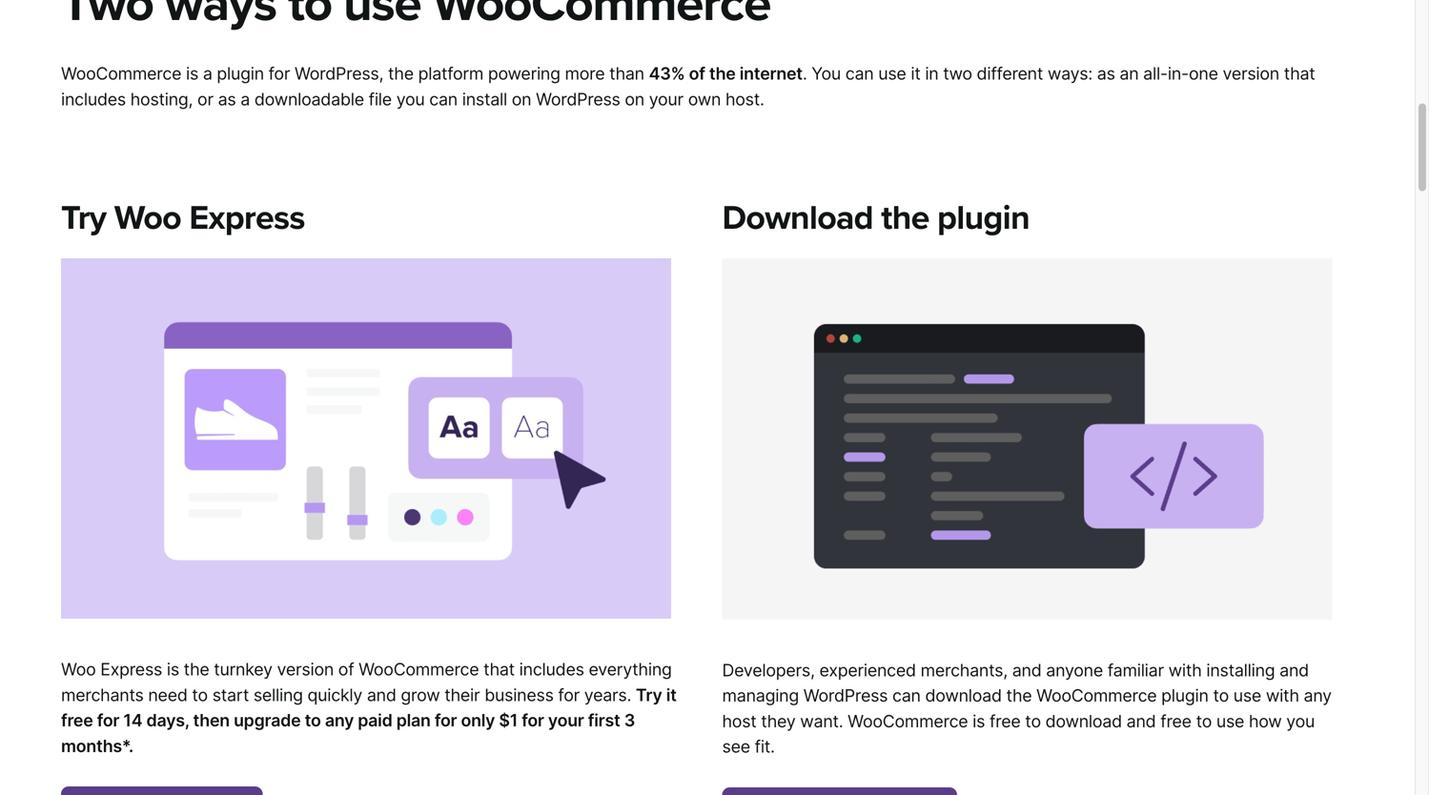 Task type: locate. For each thing, give the bounding box(es) containing it.
includes
[[61, 89, 126, 110], [520, 659, 584, 680]]

1 horizontal spatial as
[[1098, 63, 1116, 84]]

then
[[193, 710, 230, 731]]

1 vertical spatial of
[[338, 659, 354, 680]]

version
[[1223, 63, 1280, 84], [277, 659, 334, 680]]

a
[[203, 63, 212, 84], [241, 89, 250, 110]]

only
[[461, 710, 495, 731]]

0 horizontal spatial woo
[[61, 659, 96, 680]]

wordpress down more
[[536, 89, 621, 110]]

1 horizontal spatial with
[[1266, 685, 1300, 706]]

express inside woo express is the turnkey version of woocommerce that includes everything merchants need to start selling quickly and grow their business for years.
[[100, 659, 162, 680]]

0 horizontal spatial download
[[926, 685, 1002, 706]]

on down than
[[625, 89, 645, 110]]

0 horizontal spatial that
[[484, 659, 515, 680]]

you right file
[[396, 89, 425, 110]]

1 vertical spatial it
[[666, 685, 677, 706]]

it left in
[[911, 63, 921, 84]]

0 vertical spatial can
[[846, 63, 874, 84]]

1 horizontal spatial try
[[636, 685, 662, 706]]

a up or
[[203, 63, 212, 84]]

1 horizontal spatial can
[[846, 63, 874, 84]]

wordpress inside developers, experienced merchants, and anyone familiar with installing and managing wordpress can download the woocommerce plugin to use with any host they want. woocommerce is free to download and free to use how you see fit.
[[804, 685, 888, 706]]

0 vertical spatial as
[[1098, 63, 1116, 84]]

you inside developers, experienced merchants, and anyone familiar with installing and managing wordpress can download the woocommerce plugin to use with any host they want. woocommerce is free to download and free to use how you see fit.
[[1287, 711, 1315, 732]]

wordpress down experienced
[[804, 685, 888, 706]]

woocommerce inside woo express is the turnkey version of woocommerce that includes everything merchants need to start selling quickly and grow their business for years.
[[359, 659, 479, 680]]

months*.
[[61, 736, 133, 757]]

for left years.
[[558, 685, 580, 706]]

1 horizontal spatial wordpress
[[804, 685, 888, 706]]

free
[[61, 710, 93, 731], [990, 711, 1021, 732], [1161, 711, 1192, 732]]

for right the $1
[[522, 710, 544, 731]]

0 horizontal spatial wordpress
[[536, 89, 621, 110]]

1 horizontal spatial of
[[689, 63, 706, 84]]

platform
[[418, 63, 484, 84]]

1 horizontal spatial woo
[[114, 198, 181, 239]]

different
[[977, 63, 1044, 84]]

grow
[[401, 685, 440, 706]]

1 vertical spatial with
[[1266, 685, 1300, 706]]

any
[[1304, 685, 1332, 706], [325, 710, 354, 731]]

0 vertical spatial of
[[689, 63, 706, 84]]

wordpress,
[[295, 63, 384, 84]]

use inside '. you can use it in two different ways: as an all-in-one version that includes hosting, or as a downloadable file you can install on wordpress on your own host.'
[[879, 63, 907, 84]]

it down everything
[[666, 685, 677, 706]]

and up paid
[[367, 685, 396, 706]]

. you can use it in two different ways: as an all-in-one version that includes hosting, or as a downloadable file you can install on wordpress on your own host.
[[61, 63, 1316, 110]]

free down merchants,
[[990, 711, 1021, 732]]

0 horizontal spatial your
[[548, 710, 584, 731]]

managing
[[723, 685, 799, 706]]

as right or
[[218, 89, 236, 110]]

hosting,
[[130, 89, 193, 110]]

developers, experienced merchants, and anyone familiar with installing and managing wordpress can download the woocommerce plugin to use with any host they want. woocommerce is free to download and free to use how you see fit.
[[723, 660, 1332, 757]]

a right or
[[241, 89, 250, 110]]

try for woo
[[61, 198, 106, 239]]

1 horizontal spatial includes
[[520, 659, 584, 680]]

0 horizontal spatial any
[[325, 710, 354, 731]]

1 horizontal spatial that
[[1285, 63, 1316, 84]]

try
[[61, 198, 106, 239], [636, 685, 662, 706]]

you
[[396, 89, 425, 110], [1287, 711, 1315, 732]]

express
[[189, 198, 305, 239], [100, 659, 162, 680]]

1 vertical spatial woo
[[61, 659, 96, 680]]

2 vertical spatial plugin
[[1162, 685, 1209, 706]]

with right familiar
[[1169, 660, 1202, 681]]

1 horizontal spatial express
[[189, 198, 305, 239]]

ways:
[[1048, 63, 1093, 84]]

includes up business
[[520, 659, 584, 680]]

start
[[212, 685, 249, 706]]

1 horizontal spatial plugin
[[938, 198, 1030, 239]]

your inside try it free for 14 days, then upgrade to any paid plan for only $1 for your first 3 months*.
[[548, 710, 584, 731]]

of up "quickly"
[[338, 659, 354, 680]]

0 vertical spatial your
[[649, 89, 684, 110]]

1 vertical spatial wordpress
[[804, 685, 888, 706]]

woocommerce down experienced
[[848, 711, 969, 732]]

1 vertical spatial any
[[325, 710, 354, 731]]

internet
[[740, 63, 803, 84]]

free down familiar
[[1161, 711, 1192, 732]]

can down experienced
[[893, 685, 921, 706]]

use down installing
[[1234, 685, 1262, 706]]

can inside developers, experienced merchants, and anyone familiar with installing and managing wordpress can download the woocommerce plugin to use with any host they want. woocommerce is free to download and free to use how you see fit.
[[893, 685, 921, 706]]

0 horizontal spatial you
[[396, 89, 425, 110]]

use
[[879, 63, 907, 84], [1234, 685, 1262, 706], [1217, 711, 1245, 732]]

for
[[269, 63, 290, 84], [558, 685, 580, 706], [97, 710, 119, 731], [435, 710, 457, 731], [522, 710, 544, 731]]

wordpress
[[536, 89, 621, 110], [804, 685, 888, 706]]

or
[[197, 89, 213, 110]]

includes left hosting,
[[61, 89, 126, 110]]

can
[[846, 63, 874, 84], [429, 89, 458, 110], [893, 685, 921, 706]]

0 horizontal spatial can
[[429, 89, 458, 110]]

business
[[485, 685, 554, 706]]

download down anyone in the right of the page
[[1046, 711, 1123, 732]]

0 horizontal spatial is
[[167, 659, 179, 680]]

your
[[649, 89, 684, 110], [548, 710, 584, 731]]

you right how
[[1287, 711, 1315, 732]]

any inside try it free for 14 days, then upgrade to any paid plan for only $1 for your first 3 months*.
[[325, 710, 354, 731]]

2 horizontal spatial is
[[973, 711, 985, 732]]

0 horizontal spatial free
[[61, 710, 93, 731]]

version inside '. you can use it in two different ways: as an all-in-one version that includes hosting, or as a downloadable file you can install on wordpress on your own host.'
[[1223, 63, 1280, 84]]

download
[[926, 685, 1002, 706], [1046, 711, 1123, 732]]

1 vertical spatial your
[[548, 710, 584, 731]]

on
[[512, 89, 532, 110], [625, 89, 645, 110]]

plugin
[[217, 63, 264, 84], [938, 198, 1030, 239], [1162, 685, 1209, 706]]

can right the you
[[846, 63, 874, 84]]

their
[[445, 685, 480, 706]]

0 vertical spatial version
[[1223, 63, 1280, 84]]

0 horizontal spatial on
[[512, 89, 532, 110]]

turnkey
[[214, 659, 273, 680]]

to
[[192, 685, 208, 706], [1214, 685, 1229, 706], [305, 710, 321, 731], [1026, 711, 1041, 732], [1197, 711, 1212, 732]]

2 horizontal spatial plugin
[[1162, 685, 1209, 706]]

1 vertical spatial you
[[1287, 711, 1315, 732]]

plugin inside developers, experienced merchants, and anyone familiar with installing and managing wordpress can download the woocommerce plugin to use with any host they want. woocommerce is free to download and free to use how you see fit.
[[1162, 685, 1209, 706]]

the
[[388, 63, 414, 84], [709, 63, 736, 84], [882, 198, 930, 239], [184, 659, 209, 680], [1007, 685, 1032, 706]]

use left how
[[1217, 711, 1245, 732]]

1 vertical spatial includes
[[520, 659, 584, 680]]

familiar
[[1108, 660, 1164, 681]]

is up the 'need'
[[167, 659, 179, 680]]

want.
[[800, 711, 844, 732]]

your down 43%
[[649, 89, 684, 110]]

0 horizontal spatial as
[[218, 89, 236, 110]]

2 vertical spatial is
[[973, 711, 985, 732]]

and
[[1013, 660, 1042, 681], [1280, 660, 1310, 681], [367, 685, 396, 706], [1127, 711, 1156, 732]]

as
[[1098, 63, 1116, 84], [218, 89, 236, 110]]

0 vertical spatial any
[[1304, 685, 1332, 706]]

2 vertical spatial can
[[893, 685, 921, 706]]

own host.
[[688, 89, 765, 110]]

in-
[[1168, 63, 1189, 84]]

woo
[[114, 198, 181, 239], [61, 659, 96, 680]]

1 vertical spatial is
[[167, 659, 179, 680]]

is up or
[[186, 63, 198, 84]]

free inside try it free for 14 days, then upgrade to any paid plan for only $1 for your first 3 months*.
[[61, 710, 93, 731]]

is down merchants,
[[973, 711, 985, 732]]

use left in
[[879, 63, 907, 84]]

0 vertical spatial plugin
[[217, 63, 264, 84]]

1 horizontal spatial your
[[649, 89, 684, 110]]

try inside try it free for 14 days, then upgrade to any paid plan for only $1 for your first 3 months*.
[[636, 685, 662, 706]]

is inside woo express is the turnkey version of woocommerce that includes everything merchants need to start selling quickly and grow their business for years.
[[167, 659, 179, 680]]

0 vertical spatial try
[[61, 198, 106, 239]]

how
[[1249, 711, 1282, 732]]

version inside woo express is the turnkey version of woocommerce that includes everything merchants need to start selling quickly and grow their business for years.
[[277, 659, 334, 680]]

1 horizontal spatial version
[[1223, 63, 1280, 84]]

of right 43%
[[689, 63, 706, 84]]

version right one
[[1223, 63, 1280, 84]]

0 vertical spatial with
[[1169, 660, 1202, 681]]

woocommerce up hosting,
[[61, 63, 181, 84]]

woocommerce
[[61, 63, 181, 84], [359, 659, 479, 680], [1037, 685, 1157, 706], [848, 711, 969, 732]]

.
[[803, 63, 807, 84]]

1 on from the left
[[512, 89, 532, 110]]

on down the powering
[[512, 89, 532, 110]]

days,
[[146, 710, 189, 731]]

1 horizontal spatial on
[[625, 89, 645, 110]]

0 horizontal spatial express
[[100, 659, 162, 680]]

merchants,
[[921, 660, 1008, 681]]

1 horizontal spatial download
[[1046, 711, 1123, 732]]

0 horizontal spatial with
[[1169, 660, 1202, 681]]

1 vertical spatial try
[[636, 685, 662, 706]]

as left an
[[1098, 63, 1116, 84]]

download down merchants,
[[926, 685, 1002, 706]]

0 horizontal spatial includes
[[61, 89, 126, 110]]

your inside '. you can use it in two different ways: as an all-in-one version that includes hosting, or as a downloadable file you can install on wordpress on your own host.'
[[649, 89, 684, 110]]

2 on from the left
[[625, 89, 645, 110]]

0 vertical spatial it
[[911, 63, 921, 84]]

powering
[[488, 63, 561, 84]]

1 vertical spatial that
[[484, 659, 515, 680]]

0 vertical spatial includes
[[61, 89, 126, 110]]

1 horizontal spatial you
[[1287, 711, 1315, 732]]

0 vertical spatial use
[[879, 63, 907, 84]]

and inside woo express is the turnkey version of woocommerce that includes everything merchants need to start selling quickly and grow their business for years.
[[367, 685, 396, 706]]

1 vertical spatial a
[[241, 89, 250, 110]]

free up months*.
[[61, 710, 93, 731]]

woocommerce up grow
[[359, 659, 479, 680]]

0 vertical spatial you
[[396, 89, 425, 110]]

woocommerce is a plugin for wordpress, the platform powering more than 43% of the internet
[[61, 63, 803, 84]]

quickly
[[308, 685, 363, 706]]

1 vertical spatial as
[[218, 89, 236, 110]]

to inside try it free for 14 days, then upgrade to any paid plan for only $1 for your first 3 months*.
[[305, 710, 321, 731]]

any inside developers, experienced merchants, and anyone familiar with installing and managing wordpress can download the woocommerce plugin to use with any host they want. woocommerce is free to download and free to use how you see fit.
[[1304, 685, 1332, 706]]

more
[[565, 63, 605, 84]]

your left first 3
[[548, 710, 584, 731]]

0 horizontal spatial try
[[61, 198, 106, 239]]

try for it
[[636, 685, 662, 706]]

1 vertical spatial can
[[429, 89, 458, 110]]

includes inside '. you can use it in two different ways: as an all-in-one version that includes hosting, or as a downloadable file you can install on wordpress on your own host.'
[[61, 89, 126, 110]]

1 vertical spatial download
[[1046, 711, 1123, 732]]

1 horizontal spatial it
[[911, 63, 921, 84]]

0 horizontal spatial it
[[666, 685, 677, 706]]

0 horizontal spatial version
[[277, 659, 334, 680]]

can down platform
[[429, 89, 458, 110]]

that
[[1285, 63, 1316, 84], [484, 659, 515, 680]]

2 horizontal spatial can
[[893, 685, 921, 706]]

it inside '. you can use it in two different ways: as an all-in-one version that includes hosting, or as a downloadable file you can install on wordpress on your own host.'
[[911, 63, 921, 84]]

of
[[689, 63, 706, 84], [338, 659, 354, 680]]

woocommerce down anyone in the right of the page
[[1037, 685, 1157, 706]]

0 horizontal spatial of
[[338, 659, 354, 680]]

1 vertical spatial express
[[100, 659, 162, 680]]

it
[[911, 63, 921, 84], [666, 685, 677, 706]]

0 vertical spatial a
[[203, 63, 212, 84]]

1 horizontal spatial any
[[1304, 685, 1332, 706]]

is
[[186, 63, 198, 84], [167, 659, 179, 680], [973, 711, 985, 732]]

with
[[1169, 660, 1202, 681], [1266, 685, 1300, 706]]

1 horizontal spatial a
[[241, 89, 250, 110]]

0 vertical spatial that
[[1285, 63, 1316, 84]]

0 vertical spatial wordpress
[[536, 89, 621, 110]]

version up selling
[[277, 659, 334, 680]]

1 vertical spatial version
[[277, 659, 334, 680]]

file
[[369, 89, 392, 110]]

with up how
[[1266, 685, 1300, 706]]

1 horizontal spatial is
[[186, 63, 198, 84]]



Task type: vqa. For each thing, say whether or not it's contained in the screenshot.
WooCommerce is a plugin for WordPress, the platform powering more than 43% of the internet
yes



Task type: describe. For each thing, give the bounding box(es) containing it.
years.
[[584, 685, 632, 706]]

all-
[[1144, 63, 1168, 84]]

paid
[[358, 710, 393, 731]]

0 vertical spatial download
[[926, 685, 1002, 706]]

includes inside woo express is the turnkey version of woocommerce that includes everything merchants need to start selling quickly and grow their business for years.
[[520, 659, 584, 680]]

1 vertical spatial plugin
[[938, 198, 1030, 239]]

you inside '. you can use it in two different ways: as an all-in-one version that includes hosting, or as a downloadable file you can install on wordpress on your own host.'
[[396, 89, 425, 110]]

for up the "downloadable"
[[269, 63, 290, 84]]

in
[[925, 63, 939, 84]]

first 3
[[588, 710, 635, 731]]

everything
[[589, 659, 672, 680]]

of inside woo express is the turnkey version of woocommerce that includes everything merchants need to start selling quickly and grow their business for years.
[[338, 659, 354, 680]]

for left 14
[[97, 710, 119, 731]]

and left anyone in the right of the page
[[1013, 660, 1042, 681]]

plan
[[397, 710, 431, 731]]

a inside '. you can use it in two different ways: as an all-in-one version that includes hosting, or as a downloadable file you can install on wordpress on your own host.'
[[241, 89, 250, 110]]

43%
[[649, 63, 685, 84]]

that inside woo express is the turnkey version of woocommerce that includes everything merchants need to start selling quickly and grow their business for years.
[[484, 659, 515, 680]]

they
[[761, 711, 796, 732]]

2 vertical spatial use
[[1217, 711, 1245, 732]]

try woo express
[[61, 198, 305, 239]]

downloadable
[[254, 89, 364, 110]]

0 vertical spatial woo
[[114, 198, 181, 239]]

is inside developers, experienced merchants, and anyone familiar with installing and managing wordpress can download the woocommerce plugin to use with any host they want. woocommerce is free to download and free to use how you see fit.
[[973, 711, 985, 732]]

the inside developers, experienced merchants, and anyone familiar with installing and managing wordpress can download the woocommerce plugin to use with any host they want. woocommerce is free to download and free to use how you see fit.
[[1007, 685, 1032, 706]]

selling
[[254, 685, 303, 706]]

download the plugin
[[723, 198, 1030, 239]]

1 horizontal spatial free
[[990, 711, 1021, 732]]

host
[[723, 711, 757, 732]]

woo inside woo express is the turnkey version of woocommerce that includes everything merchants need to start selling quickly and grow their business for years.
[[61, 659, 96, 680]]

upgrade
[[234, 710, 301, 731]]

install
[[462, 89, 507, 110]]

14
[[123, 710, 142, 731]]

and down familiar
[[1127, 711, 1156, 732]]

see fit.
[[723, 736, 775, 757]]

an
[[1120, 63, 1139, 84]]

try it free for 14 days, then upgrade to any paid plan for only $1 for your first 3 months*.
[[61, 685, 677, 757]]

that inside '. you can use it in two different ways: as an all-in-one version that includes hosting, or as a downloadable file you can install on wordpress on your own host.'
[[1285, 63, 1316, 84]]

need
[[148, 685, 188, 706]]

woo express is the turnkey version of woocommerce that includes everything merchants need to start selling quickly and grow their business for years.
[[61, 659, 672, 706]]

0 horizontal spatial plugin
[[217, 63, 264, 84]]

experienced
[[820, 660, 916, 681]]

and right installing
[[1280, 660, 1310, 681]]

download
[[723, 198, 874, 239]]

it inside try it free for 14 days, then upgrade to any paid plan for only $1 for your first 3 months*.
[[666, 685, 677, 706]]

0 vertical spatial express
[[189, 198, 305, 239]]

$1
[[499, 710, 518, 731]]

installing
[[1207, 660, 1276, 681]]

to inside woo express is the turnkey version of woocommerce that includes everything merchants need to start selling quickly and grow their business for years.
[[192, 685, 208, 706]]

the inside woo express is the turnkey version of woocommerce that includes everything merchants need to start selling quickly and grow their business for years.
[[184, 659, 209, 680]]

two
[[944, 63, 973, 84]]

anyone
[[1047, 660, 1104, 681]]

0 vertical spatial is
[[186, 63, 198, 84]]

one
[[1189, 63, 1219, 84]]

for inside woo express is the turnkey version of woocommerce that includes everything merchants need to start selling quickly and grow their business for years.
[[558, 685, 580, 706]]

2 horizontal spatial free
[[1161, 711, 1192, 732]]

merchants
[[61, 685, 144, 706]]

developers,
[[723, 660, 815, 681]]

wordpress inside '. you can use it in two different ways: as an all-in-one version that includes hosting, or as a downloadable file you can install on wordpress on your own host.'
[[536, 89, 621, 110]]

for down the their
[[435, 710, 457, 731]]

than
[[610, 63, 645, 84]]

0 horizontal spatial a
[[203, 63, 212, 84]]

1 vertical spatial use
[[1234, 685, 1262, 706]]

you
[[812, 63, 841, 84]]



